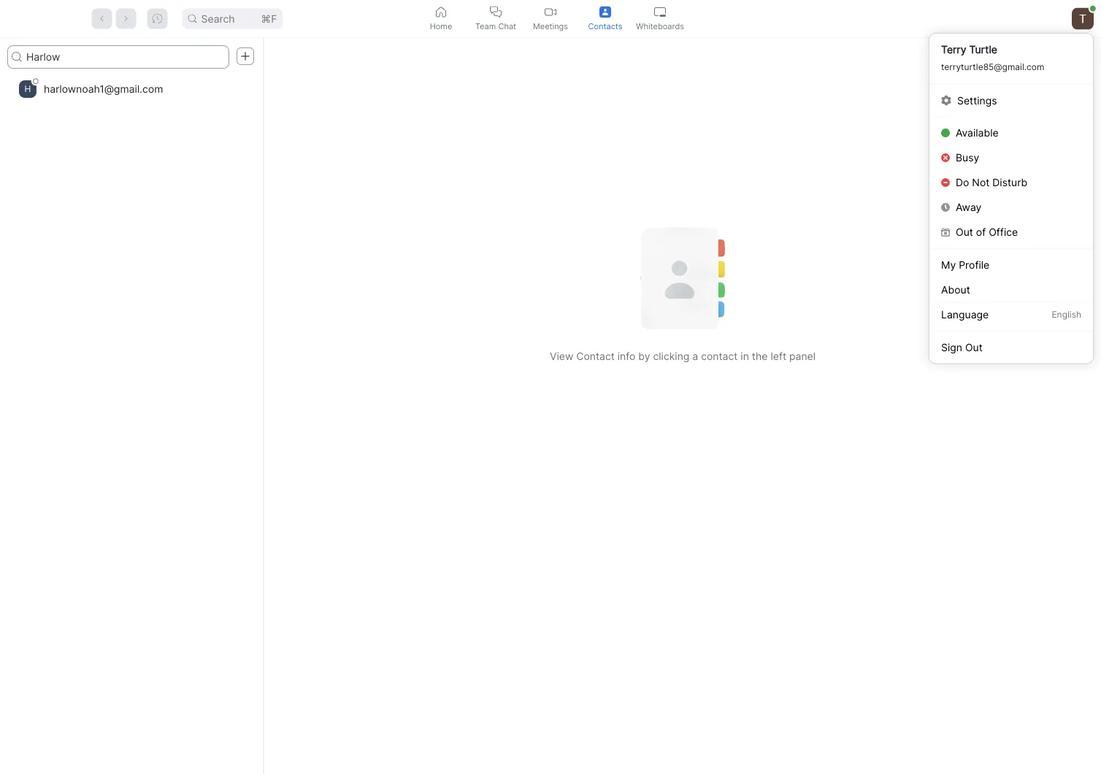 Task type: describe. For each thing, give the bounding box(es) containing it.
team chat image
[[490, 6, 502, 18]]

about
[[941, 283, 970, 296]]

meetings button
[[523, 0, 578, 37]]

contact
[[701, 350, 738, 363]]

busy
[[956, 152, 980, 164]]

my profile
[[941, 259, 990, 271]]

away button
[[930, 195, 1093, 220]]

do not disturb
[[956, 176, 1028, 189]]

home button
[[414, 0, 468, 37]]

busy image
[[941, 153, 950, 162]]

english
[[1052, 309, 1082, 320]]

Search text field
[[7, 45, 229, 69]]

team chat
[[475, 21, 516, 31]]

team
[[475, 21, 496, 31]]

online image for "available" button
[[941, 129, 950, 137]]

1 vertical spatial magnifier image
[[12, 52, 22, 62]]

busy image
[[941, 153, 950, 162]]

disturb
[[993, 176, 1028, 189]]

profile contact image
[[600, 6, 611, 18]]

away
[[956, 201, 982, 214]]

of
[[976, 226, 986, 238]]

0 vertical spatial out
[[956, 226, 973, 238]]

terry
[[941, 43, 967, 56]]

out of office
[[956, 226, 1018, 238]]

harlownoah1@gmail.com
[[44, 83, 163, 95]]

profile contact image
[[600, 6, 611, 18]]

available button
[[930, 121, 1093, 145]]

1 horizontal spatial magnifier image
[[188, 14, 197, 23]]

about button
[[930, 277, 1093, 302]]

team chat button
[[468, 0, 523, 37]]

setting image
[[941, 95, 952, 106]]

home small image
[[435, 6, 447, 18]]

1 vertical spatial out
[[965, 341, 983, 353]]

my
[[941, 259, 956, 271]]

turtle
[[969, 43, 998, 56]]

settings button
[[930, 88, 1093, 113]]

contacts
[[588, 21, 623, 31]]

search
[[201, 12, 235, 25]]

h
[[25, 84, 31, 94]]

avatar image
[[1072, 8, 1094, 30]]

home small image
[[435, 6, 447, 18]]

not
[[972, 176, 990, 189]]

setting image
[[941, 95, 952, 106]]

view contact info by clicking a contact in the left panel
[[550, 350, 816, 363]]



Task type: locate. For each thing, give the bounding box(es) containing it.
the
[[752, 350, 768, 363]]

tab list containing home
[[414, 0, 688, 37]]

contacts tab panel
[[0, 38, 1101, 774]]

by
[[638, 350, 650, 363]]

sign
[[941, 341, 963, 353]]

out
[[956, 226, 973, 238], [965, 341, 983, 353]]

language
[[941, 309, 989, 321]]

whiteboards button
[[633, 0, 688, 37]]

my profile button
[[930, 252, 1093, 277]]

do
[[956, 176, 969, 189]]

settings
[[957, 94, 997, 107]]

sign out
[[941, 341, 983, 353]]

whiteboards
[[636, 21, 684, 31]]

home
[[430, 21, 452, 31]]

do not disturb image
[[941, 178, 950, 187]]

0 vertical spatial magnifier image
[[188, 14, 197, 23]]

plus small image
[[240, 51, 250, 61]]

magnifier image
[[188, 14, 197, 23], [12, 52, 22, 62]]

terry turtle terryturtle85@gmail.com
[[941, 43, 1045, 72]]

online image
[[1090, 6, 1096, 11]]

magnifier image
[[188, 14, 197, 23], [12, 52, 22, 62]]

whiteboard small image
[[654, 6, 666, 18]]

plus small image
[[240, 51, 250, 61]]

1 vertical spatial magnifier image
[[12, 52, 22, 62]]

contacts button
[[578, 0, 633, 37]]

a
[[693, 350, 698, 363]]

meetings
[[533, 21, 568, 31]]

left
[[771, 350, 787, 363]]

team chat image
[[490, 6, 502, 18]]

whiteboard small image
[[654, 6, 666, 18]]

tab list
[[414, 0, 688, 37]]

do not disturb image
[[941, 178, 950, 187]]

1 horizontal spatial magnifier image
[[188, 14, 197, 23]]

clicking
[[653, 350, 690, 363]]

busy button
[[930, 145, 1093, 170]]

0 vertical spatial magnifier image
[[188, 14, 197, 23]]

0 horizontal spatial magnifier image
[[12, 52, 22, 62]]

profile
[[959, 259, 990, 271]]

sign out button
[[930, 335, 1093, 360]]

out right sign
[[965, 341, 983, 353]]

0 horizontal spatial magnifier image
[[12, 52, 22, 62]]

info
[[618, 350, 636, 363]]

⌘f
[[261, 12, 277, 25]]

out of office image
[[941, 228, 950, 237]]

do not disturb button
[[930, 170, 1093, 195]]

terryturtle85@gmail.com
[[941, 62, 1045, 72]]

out of office image
[[941, 228, 950, 237]]

offline image
[[33, 78, 39, 84], [33, 78, 39, 84]]

view
[[550, 350, 573, 363]]

out left of
[[956, 226, 973, 238]]

away image
[[941, 203, 950, 212], [941, 203, 950, 212]]

panel
[[789, 350, 816, 363]]

online image
[[1090, 6, 1096, 11], [941, 129, 950, 137], [941, 129, 950, 137]]

out of office button
[[930, 220, 1093, 245]]

video on image
[[545, 6, 556, 18], [545, 6, 556, 18]]

chat
[[498, 21, 516, 31]]

office
[[989, 226, 1018, 238]]

contact
[[576, 350, 615, 363]]

online image for online image
[[1090, 6, 1096, 11]]

in
[[741, 350, 749, 363]]

available
[[956, 127, 999, 139]]



Task type: vqa. For each thing, say whether or not it's contained in the screenshot.
Schedule IMAGE
no



